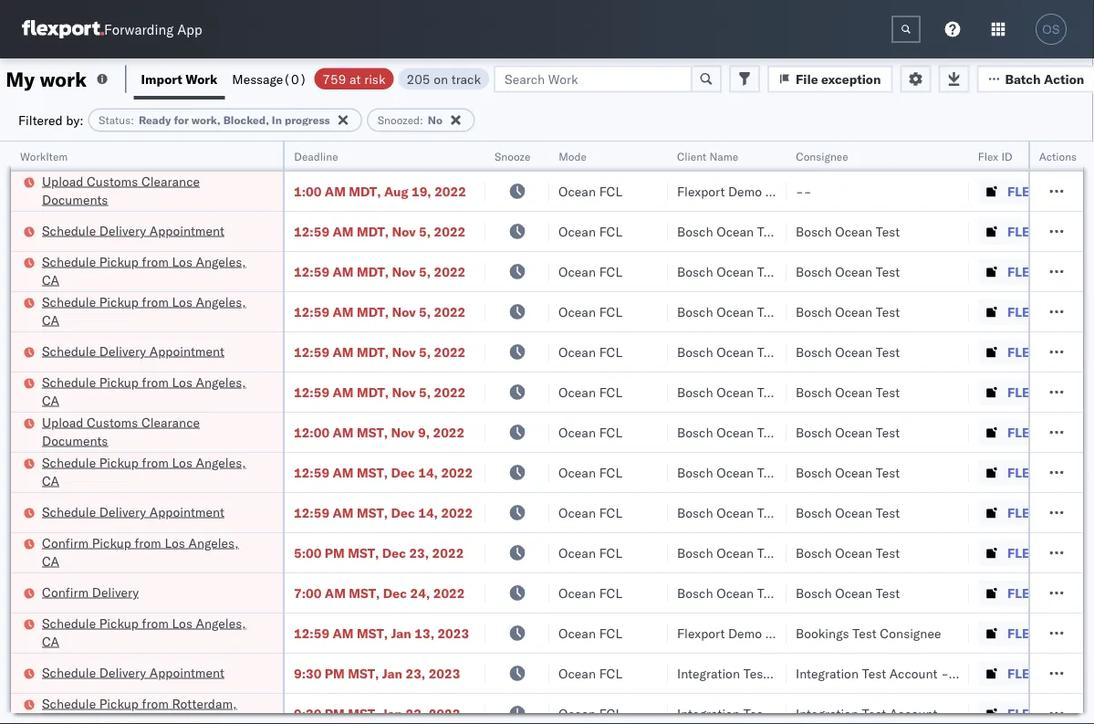 Task type: locate. For each thing, give the bounding box(es) containing it.
12:59 am mst, dec 14, 2022 for schedule delivery appointment
[[294, 504, 473, 520]]

ocean fcl for schedule pickup from rotterdam, netherlands link
[[559, 705, 623, 721]]

4 schedule pickup from los angeles, ca link from the top
[[42, 453, 259, 490]]

1 vertical spatial 14,
[[418, 504, 438, 520]]

2 213038 from the top
[[1047, 705, 1095, 721]]

1 schedule delivery appointment from the top
[[42, 222, 225, 238]]

forwarding app link
[[22, 20, 202, 38]]

ca for 'schedule pickup from los angeles, ca' link associated with first schedule pickup from los angeles, ca button
[[42, 272, 59, 288]]

7 12:59 from the top
[[294, 504, 330, 520]]

3 pm from the top
[[325, 705, 345, 721]]

flexport demo consignee for bookings
[[677, 625, 827, 641]]

0 vertical spatial flex-213038
[[1008, 665, 1095, 681]]

message
[[232, 71, 283, 87]]

flexport demo consignee for -
[[677, 183, 827, 199]]

schedule pickup from los angeles, ca
[[42, 253, 246, 288], [42, 294, 246, 328], [42, 374, 246, 408], [42, 454, 246, 488], [42, 615, 246, 649]]

exception
[[822, 71, 881, 87]]

1 vertical spatial upload
[[42, 414, 83, 430]]

2 schedule delivery appointment link from the top
[[42, 342, 225, 360]]

account
[[890, 665, 938, 681], [890, 705, 938, 721]]

3 flex-184674 from the top
[[1008, 304, 1095, 320]]

1 vertical spatial account
[[890, 705, 938, 721]]

demo
[[729, 183, 762, 199], [729, 625, 762, 641]]

upload customs clearance documents button
[[42, 172, 259, 210], [42, 413, 259, 451]]

flex-
[[1008, 183, 1047, 199], [1008, 223, 1047, 239], [1008, 263, 1047, 279], [1008, 304, 1047, 320], [1008, 344, 1047, 360], [1008, 384, 1047, 400], [1008, 424, 1047, 440], [1008, 464, 1047, 480], [1008, 504, 1047, 520], [1008, 545, 1047, 561], [1008, 585, 1047, 601], [1008, 625, 1047, 641], [1008, 665, 1047, 681], [1008, 705, 1047, 721]]

resize handle column header
[[261, 142, 283, 724], [464, 142, 486, 724], [528, 142, 550, 724], [646, 142, 668, 724], [765, 142, 787, 724], [948, 142, 970, 724], [1062, 142, 1084, 724]]

message (0)
[[232, 71, 307, 87]]

14,
[[418, 464, 438, 480], [418, 504, 438, 520]]

4 ocean fcl from the top
[[559, 304, 623, 320]]

1 schedule delivery appointment link from the top
[[42, 221, 225, 240]]

12 fcl from the top
[[600, 625, 623, 641]]

6 flex- from the top
[[1008, 384, 1047, 400]]

1 vertical spatial pm
[[325, 665, 345, 681]]

1 vertical spatial upload customs clearance documents button
[[42, 413, 259, 451]]

flexport
[[677, 183, 725, 199], [677, 625, 725, 641]]

6 ca from the top
[[42, 633, 59, 649]]

resize handle column header for workitem
[[261, 142, 283, 724]]

0 vertical spatial documents
[[42, 191, 108, 207]]

schedule pickup from los angeles, ca link for 2nd schedule pickup from los angeles, ca button from the bottom of the page
[[42, 453, 259, 490]]

5 5, from the top
[[419, 384, 431, 400]]

schedule delivery appointment
[[42, 222, 225, 238], [42, 343, 225, 359], [42, 504, 225, 520], [42, 664, 225, 680]]

13 flex- from the top
[[1008, 665, 1047, 681]]

1 schedule pickup from los angeles, ca from the top
[[42, 253, 246, 288]]

1 vertical spatial 9:30 pm mst, jan 23, 2023
[[294, 705, 461, 721]]

pickup inside schedule pickup from rotterdam, netherlands
[[99, 695, 139, 711]]

from inside schedule pickup from rotterdam, netherlands
[[142, 695, 169, 711]]

2 188946 from the top
[[1047, 504, 1095, 520]]

: for snoozed
[[420, 113, 423, 127]]

12 flex- from the top
[[1008, 625, 1047, 641]]

2 flexport from the top
[[677, 625, 725, 641]]

2 upload from the top
[[42, 414, 83, 430]]

pickup for 3rd schedule pickup from los angeles, ca button from the top
[[99, 374, 139, 390]]

no
[[428, 113, 443, 127]]

4 184674 from the top
[[1047, 344, 1095, 360]]

188946 for confirm pickup from los angeles, ca
[[1047, 545, 1095, 561]]

file
[[796, 71, 819, 87]]

0 vertical spatial 213038
[[1047, 665, 1095, 681]]

schedule for first schedule pickup from los angeles, ca button
[[42, 253, 96, 269]]

jan for schedule pickup from los angeles, ca
[[391, 625, 412, 641]]

upload customs clearance documents
[[42, 173, 200, 207], [42, 414, 200, 448]]

clearance
[[141, 173, 200, 189], [141, 414, 200, 430]]

batch action button
[[977, 65, 1095, 93]]

progress
[[285, 113, 330, 127]]

risk
[[364, 71, 386, 87]]

1 documents from the top
[[42, 191, 108, 207]]

pickup for schedule pickup from rotterdam, netherlands button
[[99, 695, 139, 711]]

7:00 am mst, dec 24, 2022
[[294, 585, 465, 601]]

2022
[[435, 183, 466, 199], [434, 223, 466, 239], [434, 263, 466, 279], [434, 304, 466, 320], [434, 344, 466, 360], [434, 384, 466, 400], [433, 424, 465, 440], [441, 464, 473, 480], [441, 504, 473, 520], [432, 545, 464, 561], [433, 585, 465, 601]]

ocean fcl for 'schedule pickup from los angeles, ca' link related to 3rd schedule pickup from los angeles, ca button from the top
[[559, 384, 623, 400]]

batch
[[1006, 71, 1041, 87]]

1 schedule from the top
[[42, 222, 96, 238]]

confirm inside confirm pickup from los angeles, ca
[[42, 535, 89, 551]]

2 flex-184674 from the top
[[1008, 263, 1095, 279]]

13 fcl from the top
[[600, 665, 623, 681]]

ready
[[139, 113, 171, 127]]

0 vertical spatial 9:30
[[294, 665, 322, 681]]

1 vertical spatial demo
[[729, 625, 762, 641]]

ocean fcl for upload customs clearance documents link related to 12:00
[[559, 424, 623, 440]]

3 184674 from the top
[[1047, 304, 1095, 320]]

--
[[796, 183, 812, 199]]

6 schedule from the top
[[42, 454, 96, 470]]

8 schedule from the top
[[42, 615, 96, 631]]

1 vertical spatial flex-213038
[[1008, 705, 1095, 721]]

schedule pickup from los angeles, ca link for first schedule pickup from los angeles, ca button
[[42, 252, 259, 289]]

schedule for schedule pickup from rotterdam, netherlands button
[[42, 695, 96, 711]]

4 schedule delivery appointment link from the top
[[42, 663, 225, 682]]

0 vertical spatial confirm
[[42, 535, 89, 551]]

188946
[[1047, 464, 1095, 480], [1047, 504, 1095, 520], [1047, 545, 1095, 561], [1047, 585, 1095, 601]]

1 flexport from the top
[[677, 183, 725, 199]]

flex-188946 button
[[979, 460, 1095, 485], [979, 460, 1095, 485], [979, 500, 1095, 525], [979, 500, 1095, 525], [979, 540, 1095, 566], [979, 540, 1095, 566], [979, 580, 1095, 606], [979, 580, 1095, 606]]

12:00
[[294, 424, 330, 440]]

dec up 7:00 am mst, dec 24, 2022
[[382, 545, 406, 561]]

1 upload customs clearance documents button from the top
[[42, 172, 259, 210]]

0 vertical spatial pm
[[325, 545, 345, 561]]

5, for second schedule pickup from los angeles, ca button from the top
[[419, 304, 431, 320]]

ocean fcl for 'schedule pickup from los angeles, ca' link associated with 2nd schedule pickup from los angeles, ca button from the bottom of the page
[[559, 464, 623, 480]]

0 vertical spatial 2023
[[438, 625, 469, 641]]

7:00
[[294, 585, 322, 601]]

2 schedule from the top
[[42, 253, 96, 269]]

dec down 12:00 am mst, nov 9, 2022
[[391, 464, 415, 480]]

14, for schedule pickup from los angeles, ca
[[418, 464, 438, 480]]

0 vertical spatial flexport
[[677, 183, 725, 199]]

14, for schedule delivery appointment
[[418, 504, 438, 520]]

4 schedule delivery appointment from the top
[[42, 664, 225, 680]]

12:59 am mst, dec 14, 2022 up 5:00 pm mst, dec 23, 2022
[[294, 504, 473, 520]]

appointment
[[150, 222, 225, 238], [150, 343, 225, 359], [150, 504, 225, 520], [150, 664, 225, 680]]

ocean fcl for second schedule pickup from los angeles, ca button from the top's 'schedule pickup from los angeles, ca' link
[[559, 304, 623, 320]]

deadline
[[294, 149, 338, 163]]

ocean fcl for upload customs clearance documents link related to 1:00
[[559, 183, 623, 199]]

0 vertical spatial 23,
[[409, 545, 429, 561]]

1 vertical spatial 9:30
[[294, 705, 322, 721]]

ca for 'schedule pickup from los angeles, ca' link associated with 2nd schedule pickup from los angeles, ca button from the bottom of the page
[[42, 472, 59, 488]]

los
[[172, 253, 193, 269], [172, 294, 193, 310], [172, 374, 193, 390], [172, 454, 193, 470], [165, 535, 185, 551], [172, 615, 193, 631]]

schedule for second schedule pickup from los angeles, ca button from the top
[[42, 294, 96, 310]]

1 confirm from the top
[[42, 535, 89, 551]]

jan
[[391, 625, 412, 641], [382, 665, 403, 681], [382, 705, 403, 721]]

2 vertical spatial 2023
[[429, 705, 461, 721]]

ocean fcl for 5th schedule pickup from los angeles, ca button from the top's 'schedule pickup from los angeles, ca' link
[[559, 625, 623, 641]]

flexport for bookings test consignee
[[677, 625, 725, 641]]

flexport for --
[[677, 183, 725, 199]]

2 documents from the top
[[42, 432, 108, 448]]

2 14, from the top
[[418, 504, 438, 520]]

0 vertical spatial 9:30 pm mst, jan 23, 2023
[[294, 665, 461, 681]]

id
[[1002, 149, 1013, 163]]

upload customs clearance documents link
[[42, 172, 259, 209], [42, 413, 259, 450]]

1 vertical spatial 12:59 am mst, dec 14, 2022
[[294, 504, 473, 520]]

4 12:59 from the top
[[294, 344, 330, 360]]

resize handle column header for deadline
[[464, 142, 486, 724]]

upload customs clearance documents link for 1:00
[[42, 172, 259, 209]]

0 vertical spatial clearance
[[141, 173, 200, 189]]

3 12:59 from the top
[[294, 304, 330, 320]]

ca inside confirm pickup from los angeles, ca
[[42, 553, 59, 569]]

demo left bookings
[[729, 625, 762, 641]]

consignee button
[[787, 145, 951, 163]]

1 vertical spatial 2023
[[429, 665, 461, 681]]

: left the ready
[[131, 113, 134, 127]]

upload customs clearance documents for 12:00 am mst, nov 9, 2022
[[42, 414, 200, 448]]

2 fcl from the top
[[600, 223, 623, 239]]

schedule delivery appointment link for 2nd schedule delivery appointment "button"
[[42, 342, 225, 360]]

2 flex- from the top
[[1008, 223, 1047, 239]]

ocean fcl for the schedule delivery appointment link for third schedule delivery appointment "button"
[[559, 504, 623, 520]]

nov
[[392, 223, 416, 239], [392, 263, 416, 279], [392, 304, 416, 320], [392, 344, 416, 360], [392, 384, 416, 400], [391, 424, 415, 440]]

6 fcl from the top
[[600, 384, 623, 400]]

4 schedule pickup from los angeles, ca from the top
[[42, 454, 246, 488]]

my work
[[6, 66, 87, 91]]

pm for schedule pickup from rotterdam, netherlands
[[325, 705, 345, 721]]

1 integration test account - karl lagerfeld from the top
[[796, 665, 1034, 681]]

schedule delivery appointment link for third schedule delivery appointment "button"
[[42, 503, 225, 521]]

dec up 5:00 pm mst, dec 23, 2022
[[391, 504, 415, 520]]

1 vertical spatial jan
[[382, 665, 403, 681]]

upload customs clearance documents for 1:00 am mdt, aug 19, 2022
[[42, 173, 200, 207]]

2 confirm from the top
[[42, 584, 89, 600]]

1 resize handle column header from the left
[[261, 142, 283, 724]]

4 schedule delivery appointment button from the top
[[42, 663, 225, 683]]

: for status
[[131, 113, 134, 127]]

1 vertical spatial upload customs clearance documents
[[42, 414, 200, 448]]

1 vertical spatial clearance
[[141, 414, 200, 430]]

0 horizontal spatial :
[[131, 113, 134, 127]]

188946 for schedule pickup from los angeles, ca
[[1047, 464, 1095, 480]]

1 vertical spatial karl
[[953, 705, 976, 721]]

1 vertical spatial 213038
[[1047, 705, 1095, 721]]

0 vertical spatial flexport demo consignee
[[677, 183, 827, 199]]

delivery
[[99, 222, 146, 238], [99, 343, 146, 359], [99, 504, 146, 520], [92, 584, 139, 600], [99, 664, 146, 680]]

4 ca from the top
[[42, 472, 59, 488]]

1 vertical spatial integration
[[796, 705, 859, 721]]

1 horizontal spatial :
[[420, 113, 423, 127]]

confirm
[[42, 535, 89, 551], [42, 584, 89, 600]]

confirm for confirm delivery
[[42, 584, 89, 600]]

import work button
[[134, 58, 225, 100]]

213038
[[1047, 665, 1095, 681], [1047, 705, 1095, 721]]

1 schedule delivery appointment button from the top
[[42, 221, 225, 241]]

ocean fcl
[[559, 183, 623, 199], [559, 223, 623, 239], [559, 263, 623, 279], [559, 304, 623, 320], [559, 344, 623, 360], [559, 384, 623, 400], [559, 424, 623, 440], [559, 464, 623, 480], [559, 504, 623, 520], [559, 545, 623, 561], [559, 585, 623, 601], [559, 625, 623, 641], [559, 665, 623, 681], [559, 705, 623, 721]]

1 vertical spatial confirm
[[42, 584, 89, 600]]

3 schedule delivery appointment button from the top
[[42, 503, 225, 523]]

0 vertical spatial lagerfeld
[[979, 665, 1034, 681]]

2 upload customs clearance documents from the top
[[42, 414, 200, 448]]

0 vertical spatial upload customs clearance documents button
[[42, 172, 259, 210]]

0 vertical spatial upload customs clearance documents
[[42, 173, 200, 207]]

schedule pickup from los angeles, ca link for 5th schedule pickup from los angeles, ca button from the top
[[42, 614, 259, 651]]

1 vertical spatial flexport
[[677, 625, 725, 641]]

my
[[6, 66, 35, 91]]

2 : from the left
[[420, 113, 423, 127]]

14, up 5:00 pm mst, dec 23, 2022
[[418, 504, 438, 520]]

confirm for confirm pickup from los angeles, ca
[[42, 535, 89, 551]]

1 demo from the top
[[729, 183, 762, 199]]

0 vertical spatial customs
[[87, 173, 138, 189]]

flex-166028 button
[[979, 178, 1095, 204], [979, 178, 1095, 204]]

11 ocean fcl from the top
[[559, 585, 623, 601]]

0 vertical spatial 12:59 am mst, dec 14, 2022
[[294, 464, 473, 480]]

0 vertical spatial integration
[[796, 665, 859, 681]]

1 vertical spatial documents
[[42, 432, 108, 448]]

demo down "name"
[[729, 183, 762, 199]]

schedule for third schedule delivery appointment "button"
[[42, 504, 96, 520]]

5 schedule pickup from los angeles, ca from the top
[[42, 615, 246, 649]]

8 12:59 from the top
[[294, 625, 330, 641]]

12:59 am mst, dec 14, 2022 down 12:00 am mst, nov 9, 2022
[[294, 464, 473, 480]]

clearance for 12:00 am mst, nov 9, 2022
[[141, 414, 200, 430]]

0 vertical spatial jan
[[391, 625, 412, 641]]

0 vertical spatial account
[[890, 665, 938, 681]]

consignee
[[796, 149, 849, 163], [766, 183, 827, 199], [766, 625, 827, 641], [880, 625, 942, 641]]

3 5, from the top
[[419, 304, 431, 320]]

schedule pickup from los angeles, ca for 'schedule pickup from los angeles, ca' link associated with 2nd schedule pickup from los angeles, ca button from the bottom of the page
[[42, 454, 246, 488]]

2 resize handle column header from the left
[[464, 142, 486, 724]]

2 demo from the top
[[729, 625, 762, 641]]

upload for 12:00 am mst, nov 9, 2022
[[42, 414, 83, 430]]

1 vertical spatial integration test account - karl lagerfeld
[[796, 705, 1034, 721]]

confirm delivery link
[[42, 583, 139, 601]]

0 vertical spatial 14,
[[418, 464, 438, 480]]

3 schedule pickup from los angeles, ca from the top
[[42, 374, 246, 408]]

mst,
[[357, 424, 388, 440], [357, 464, 388, 480], [357, 504, 388, 520], [348, 545, 379, 561], [349, 585, 380, 601], [357, 625, 388, 641], [348, 665, 379, 681], [348, 705, 379, 721]]

demo for -
[[729, 183, 762, 199]]

schedule pickup from los angeles, ca link
[[42, 252, 259, 289], [42, 293, 259, 329], [42, 373, 259, 409], [42, 453, 259, 490], [42, 614, 259, 651]]

pickup inside confirm pickup from los angeles, ca
[[92, 535, 131, 551]]

9 schedule from the top
[[42, 664, 96, 680]]

1 vertical spatial flexport demo consignee
[[677, 625, 827, 641]]

ca for 'schedule pickup from los angeles, ca' link related to 3rd schedule pickup from los angeles, ca button from the top
[[42, 392, 59, 408]]

2 karl from the top
[[953, 705, 976, 721]]

13,
[[415, 625, 435, 641]]

1 flex-184674 from the top
[[1008, 223, 1095, 239]]

12:59
[[294, 223, 330, 239], [294, 263, 330, 279], [294, 304, 330, 320], [294, 344, 330, 360], [294, 384, 330, 400], [294, 464, 330, 480], [294, 504, 330, 520], [294, 625, 330, 641]]

confirm up confirm delivery
[[42, 535, 89, 551]]

schedule
[[42, 222, 96, 238], [42, 253, 96, 269], [42, 294, 96, 310], [42, 343, 96, 359], [42, 374, 96, 390], [42, 454, 96, 470], [42, 504, 96, 520], [42, 615, 96, 631], [42, 664, 96, 680], [42, 695, 96, 711]]

3 flex- from the top
[[1008, 263, 1047, 279]]

6 ocean fcl from the top
[[559, 384, 623, 400]]

23,
[[409, 545, 429, 561], [406, 665, 426, 681], [406, 705, 426, 721]]

snoozed : no
[[378, 113, 443, 127]]

bosch ocean test
[[677, 223, 782, 239], [796, 223, 901, 239], [677, 263, 782, 279], [796, 263, 901, 279], [677, 304, 782, 320], [796, 304, 901, 320], [677, 344, 782, 360], [796, 344, 901, 360], [677, 384, 782, 400], [796, 384, 901, 400], [677, 424, 782, 440], [796, 424, 901, 440], [677, 464, 782, 480], [796, 464, 901, 480], [677, 504, 782, 520], [796, 504, 901, 520], [677, 545, 782, 561], [796, 545, 901, 561], [677, 585, 782, 601], [796, 585, 901, 601]]

customs for 12:00 am mst, nov 9, 2022
[[87, 414, 138, 430]]

6 resize handle column header from the left
[[948, 142, 970, 724]]

schedule for 2nd schedule delivery appointment "button"
[[42, 343, 96, 359]]

1:00 am mdt, aug 19, 2022
[[294, 183, 466, 199]]

schedule delivery appointment link
[[42, 221, 225, 240], [42, 342, 225, 360], [42, 503, 225, 521], [42, 663, 225, 682]]

lagerfeld
[[979, 665, 1034, 681], [979, 705, 1034, 721]]

2 vertical spatial pm
[[325, 705, 345, 721]]

14, down 9,
[[418, 464, 438, 480]]

documents
[[42, 191, 108, 207], [42, 432, 108, 448]]

: left 'no'
[[420, 113, 423, 127]]

12:59 am mdt, nov 5, 2022
[[294, 223, 466, 239], [294, 263, 466, 279], [294, 304, 466, 320], [294, 344, 466, 360], [294, 384, 466, 400]]

1 vertical spatial lagerfeld
[[979, 705, 1034, 721]]

2 flex-188946 from the top
[[1008, 504, 1095, 520]]

0 vertical spatial upload customs clearance documents link
[[42, 172, 259, 209]]

2 upload customs clearance documents link from the top
[[42, 413, 259, 450]]

status
[[99, 113, 131, 127]]

schedule inside schedule pickup from rotterdam, netherlands
[[42, 695, 96, 711]]

2 schedule pickup from los angeles, ca link from the top
[[42, 293, 259, 329]]

1 9:30 from the top
[[294, 665, 322, 681]]

test
[[758, 223, 782, 239], [876, 223, 901, 239], [758, 263, 782, 279], [876, 263, 901, 279], [758, 304, 782, 320], [876, 304, 901, 320], [758, 344, 782, 360], [876, 344, 901, 360], [758, 384, 782, 400], [876, 384, 901, 400], [758, 424, 782, 440], [876, 424, 901, 440], [758, 464, 782, 480], [876, 464, 901, 480], [758, 504, 782, 520], [876, 504, 901, 520], [758, 545, 782, 561], [876, 545, 901, 561], [758, 585, 782, 601], [876, 585, 901, 601], [853, 625, 877, 641], [862, 665, 887, 681], [862, 705, 887, 721]]

2 vertical spatial 23,
[[406, 705, 426, 721]]

2 9:30 pm mst, jan 23, 2023 from the top
[[294, 705, 461, 721]]

flex-188946 for schedule delivery appointment
[[1008, 504, 1095, 520]]

schedule for 5th schedule pickup from los angeles, ca button from the top
[[42, 615, 96, 631]]

in
[[272, 113, 282, 127]]

1 14, from the top
[[418, 464, 438, 480]]

ca
[[42, 272, 59, 288], [42, 312, 59, 328], [42, 392, 59, 408], [42, 472, 59, 488], [42, 553, 59, 569], [42, 633, 59, 649]]

None text field
[[892, 16, 921, 43]]

5 flex-184674 from the top
[[1008, 384, 1095, 400]]

0 vertical spatial upload
[[42, 173, 83, 189]]

0 vertical spatial integration test account - karl lagerfeld
[[796, 665, 1034, 681]]

ca for second schedule pickup from los angeles, ca button from the top's 'schedule pickup from los angeles, ca' link
[[42, 312, 59, 328]]

4 resize handle column header from the left
[[646, 142, 668, 724]]

confirm inside confirm delivery link
[[42, 584, 89, 600]]

confirm down confirm pickup from los angeles, ca
[[42, 584, 89, 600]]

dec for schedule delivery appointment
[[391, 504, 415, 520]]

clearance for 1:00 am mdt, aug 19, 2022
[[141, 173, 200, 189]]

action
[[1045, 71, 1085, 87]]

integration test account - karl lagerfeld
[[796, 665, 1034, 681], [796, 705, 1034, 721]]

0 vertical spatial karl
[[953, 665, 976, 681]]

3 resize handle column header from the left
[[528, 142, 550, 724]]

flex-184674
[[1008, 223, 1095, 239], [1008, 263, 1095, 279], [1008, 304, 1095, 320], [1008, 344, 1095, 360], [1008, 384, 1095, 400], [1008, 424, 1095, 440]]

11 fcl from the top
[[600, 585, 623, 601]]

4 flex-188946 from the top
[[1008, 585, 1095, 601]]

flex-213038
[[1008, 665, 1095, 681], [1008, 705, 1095, 721]]

aug
[[384, 183, 409, 199]]

deadline button
[[285, 145, 467, 163]]

1 vertical spatial upload customs clearance documents link
[[42, 413, 259, 450]]

0 vertical spatial demo
[[729, 183, 762, 199]]

2 vertical spatial jan
[[382, 705, 403, 721]]

pm
[[325, 545, 345, 561], [325, 665, 345, 681], [325, 705, 345, 721]]

pickup
[[99, 253, 139, 269], [99, 294, 139, 310], [99, 374, 139, 390], [99, 454, 139, 470], [92, 535, 131, 551], [99, 615, 139, 631], [99, 695, 139, 711]]

upload customs clearance documents button for 1:00 am mdt, aug 19, 2022
[[42, 172, 259, 210]]

1 vertical spatial customs
[[87, 414, 138, 430]]

karl
[[953, 665, 976, 681], [953, 705, 976, 721]]

5:00 pm mst, dec 23, 2022
[[294, 545, 464, 561]]



Task type: describe. For each thing, give the bounding box(es) containing it.
4 5, from the top
[[419, 344, 431, 360]]

7 resize handle column header from the left
[[1062, 142, 1084, 724]]

dec for confirm pickup from los angeles, ca
[[382, 545, 406, 561]]

mode
[[559, 149, 587, 163]]

forwarding
[[104, 21, 174, 38]]

schedule pickup from rotterdam, netherlands button
[[42, 694, 259, 724]]

13 ocean fcl from the top
[[559, 665, 623, 681]]

5:00
[[294, 545, 322, 561]]

angeles, inside confirm pickup from los angeles, ca
[[189, 535, 239, 551]]

3 appointment from the top
[[150, 504, 225, 520]]

client name button
[[668, 145, 769, 163]]

2 schedule delivery appointment from the top
[[42, 343, 225, 359]]

Search Work text field
[[494, 65, 693, 93]]

2 12:59 am mdt, nov 5, 2022 from the top
[[294, 263, 466, 279]]

filtered by:
[[18, 112, 84, 128]]

2 integration from the top
[[796, 705, 859, 721]]

by:
[[66, 112, 84, 128]]

work,
[[192, 113, 221, 127]]

rotterdam,
[[172, 695, 237, 711]]

4 12:59 am mdt, nov 5, 2022 from the top
[[294, 344, 466, 360]]

5 12:59 am mdt, nov 5, 2022 from the top
[[294, 384, 466, 400]]

delivery inside button
[[92, 584, 139, 600]]

189317
[[1047, 625, 1095, 641]]

file exception
[[796, 71, 881, 87]]

pickup for second schedule pickup from los angeles, ca button from the top
[[99, 294, 139, 310]]

at
[[350, 71, 361, 87]]

confirm delivery
[[42, 584, 139, 600]]

4 schedule pickup from los angeles, ca button from the top
[[42, 453, 259, 492]]

blocked,
[[223, 113, 269, 127]]

customs for 1:00 am mdt, aug 19, 2022
[[87, 173, 138, 189]]

5, for first schedule pickup from los angeles, ca button
[[419, 263, 431, 279]]

schedule for 3rd schedule pickup from los angeles, ca button from the top
[[42, 374, 96, 390]]

flex id
[[979, 149, 1013, 163]]

6 flex-184674 from the top
[[1008, 424, 1095, 440]]

24,
[[410, 585, 430, 601]]

14 flex- from the top
[[1008, 705, 1047, 721]]

6 184674 from the top
[[1047, 424, 1095, 440]]

8 fcl from the top
[[600, 464, 623, 480]]

upload customs clearance documents button for 12:00 am mst, nov 9, 2022
[[42, 413, 259, 451]]

upload for 1:00 am mdt, aug 19, 2022
[[42, 173, 83, 189]]

schedule for fourth schedule delivery appointment "button" from the bottom
[[42, 222, 96, 238]]

ocean fcl for confirm pickup from los angeles, ca link
[[559, 545, 623, 561]]

demo for bookings
[[729, 625, 762, 641]]

os
[[1043, 22, 1061, 36]]

12:59 am mst, jan 13, 2023
[[294, 625, 469, 641]]

flex-166028
[[1008, 183, 1095, 199]]

jan for schedule pickup from rotterdam, netherlands
[[382, 705, 403, 721]]

759 at risk
[[323, 71, 386, 87]]

12:59 am mst, dec 14, 2022 for schedule pickup from los angeles, ca
[[294, 464, 473, 480]]

2 184674 from the top
[[1047, 263, 1095, 279]]

confirm pickup from los angeles, ca button
[[42, 534, 259, 572]]

schedule pickup from los angeles, ca for 5th schedule pickup from los angeles, ca button from the top's 'schedule pickup from los angeles, ca' link
[[42, 615, 246, 649]]

schedule delivery appointment link for fourth schedule delivery appointment "button" from the bottom
[[42, 221, 225, 240]]

los inside confirm pickup from los angeles, ca
[[165, 535, 185, 551]]

1 appointment from the top
[[150, 222, 225, 238]]

3 schedule pickup from los angeles, ca button from the top
[[42, 373, 259, 411]]

os button
[[1031, 8, 1073, 50]]

ca for 5th schedule pickup from los angeles, ca button from the top's 'schedule pickup from los angeles, ca' link
[[42, 633, 59, 649]]

4 flex-184674 from the top
[[1008, 344, 1095, 360]]

pickup for 5th schedule pickup from los angeles, ca button from the top
[[99, 615, 139, 631]]

1 vertical spatial 23,
[[406, 665, 426, 681]]

1 lagerfeld from the top
[[979, 665, 1034, 681]]

ca for confirm pickup from los angeles, ca link
[[42, 553, 59, 569]]

mode button
[[550, 145, 650, 163]]

9 fcl from the top
[[600, 504, 623, 520]]

2 flex-213038 from the top
[[1008, 705, 1095, 721]]

schedule for 2nd schedule pickup from los angeles, ca button from the bottom of the page
[[42, 454, 96, 470]]

1 integration from the top
[[796, 665, 859, 681]]

work
[[40, 66, 87, 91]]

(0)
[[283, 71, 307, 87]]

track
[[452, 71, 481, 87]]

2 appointment from the top
[[150, 343, 225, 359]]

client
[[677, 149, 707, 163]]

status : ready for work, blocked, in progress
[[99, 113, 330, 127]]

1 karl from the top
[[953, 665, 976, 681]]

12:00 am mst, nov 9, 2022
[[294, 424, 465, 440]]

1 12:59 am mdt, nov 5, 2022 from the top
[[294, 223, 466, 239]]

9,
[[418, 424, 430, 440]]

batch action
[[1006, 71, 1085, 87]]

14 fcl from the top
[[600, 705, 623, 721]]

workitem button
[[11, 145, 265, 163]]

pm for confirm pickup from los angeles, ca
[[325, 545, 345, 561]]

on
[[434, 71, 448, 87]]

client name
[[677, 149, 739, 163]]

schedule for first schedule delivery appointment "button" from the bottom of the page
[[42, 664, 96, 680]]

documents for 12:00
[[42, 432, 108, 448]]

app
[[177, 21, 202, 38]]

netherlands
[[42, 714, 113, 724]]

resize handle column header for client name
[[765, 142, 787, 724]]

1 fcl from the top
[[600, 183, 623, 199]]

1 213038 from the top
[[1047, 665, 1095, 681]]

11 flex- from the top
[[1008, 585, 1047, 601]]

8 flex- from the top
[[1008, 464, 1047, 480]]

4 flex- from the top
[[1008, 304, 1047, 320]]

1 5, from the top
[[419, 223, 431, 239]]

759
[[323, 71, 346, 87]]

188946 for schedule delivery appointment
[[1047, 504, 1095, 520]]

2 schedule pickup from los angeles, ca button from the top
[[42, 293, 259, 331]]

flexport. image
[[22, 20, 104, 38]]

snooze
[[495, 149, 531, 163]]

5 184674 from the top
[[1047, 384, 1095, 400]]

name
[[710, 149, 739, 163]]

confirm pickup from los angeles, ca
[[42, 535, 239, 569]]

9 flex- from the top
[[1008, 504, 1047, 520]]

dec left 24,
[[383, 585, 407, 601]]

schedule pickup from rotterdam, netherlands
[[42, 695, 237, 724]]

pickup for confirm pickup from los angeles, ca button
[[92, 535, 131, 551]]

2 pm from the top
[[325, 665, 345, 681]]

5, for 3rd schedule pickup from los angeles, ca button from the top
[[419, 384, 431, 400]]

import
[[141, 71, 183, 87]]

upload customs clearance documents link for 12:00
[[42, 413, 259, 450]]

1 account from the top
[[890, 665, 938, 681]]

flex-188946 for schedule pickup from los angeles, ca
[[1008, 464, 1095, 480]]

1 flex- from the top
[[1008, 183, 1047, 199]]

4 appointment from the top
[[150, 664, 225, 680]]

forwarding app
[[104, 21, 202, 38]]

2 integration test account - karl lagerfeld from the top
[[796, 705, 1034, 721]]

schedule pickup from los angeles, ca link for second schedule pickup from los angeles, ca button from the top
[[42, 293, 259, 329]]

workitem
[[20, 149, 68, 163]]

2023 for schedule pickup from rotterdam, netherlands
[[429, 705, 461, 721]]

consignee inside consignee button
[[796, 149, 849, 163]]

19,
[[412, 183, 432, 199]]

1 9:30 pm mst, jan 23, 2023 from the top
[[294, 665, 461, 681]]

flex
[[979, 149, 999, 163]]

10 fcl from the top
[[600, 545, 623, 561]]

flex id button
[[970, 145, 1095, 163]]

2 schedule delivery appointment button from the top
[[42, 342, 225, 362]]

confirm pickup from los angeles, ca link
[[42, 534, 259, 570]]

5 12:59 from the top
[[294, 384, 330, 400]]

2023 for schedule pickup from los angeles, ca
[[438, 625, 469, 641]]

snoozed
[[378, 113, 420, 127]]

4 fcl from the top
[[600, 304, 623, 320]]

from inside confirm pickup from los angeles, ca
[[135, 535, 161, 551]]

5 schedule pickup from los angeles, ca button from the top
[[42, 614, 259, 652]]

schedule pickup from los angeles, ca for 'schedule pickup from los angeles, ca' link associated with first schedule pickup from los angeles, ca button
[[42, 253, 246, 288]]

5 fcl from the top
[[600, 344, 623, 360]]

4 188946 from the top
[[1047, 585, 1095, 601]]

1 184674 from the top
[[1047, 223, 1095, 239]]

1:00
[[294, 183, 322, 199]]

resize handle column header for consignee
[[948, 142, 970, 724]]

205 on track
[[407, 71, 481, 87]]

3 12:59 am mdt, nov 5, 2022 from the top
[[294, 304, 466, 320]]

schedule delivery appointment link for first schedule delivery appointment "button" from the bottom of the page
[[42, 663, 225, 682]]

flex-188946 for confirm pickup from los angeles, ca
[[1008, 545, 1095, 561]]

ocean fcl for 'schedule pickup from los angeles, ca' link associated with first schedule pickup from los angeles, ca button
[[559, 263, 623, 279]]

1 12:59 from the top
[[294, 223, 330, 239]]

schedule pickup from los angeles, ca for 'schedule pickup from los angeles, ca' link related to 3rd schedule pickup from los angeles, ca button from the top
[[42, 374, 246, 408]]

205
[[407, 71, 431, 87]]

for
[[174, 113, 189, 127]]

pickup for 2nd schedule pickup from los angeles, ca button from the bottom of the page
[[99, 454, 139, 470]]

23, for confirm pickup from los angeles, ca
[[409, 545, 429, 561]]

dec for schedule pickup from los angeles, ca
[[391, 464, 415, 480]]

resize handle column header for mode
[[646, 142, 668, 724]]

2 ocean fcl from the top
[[559, 223, 623, 239]]

2 account from the top
[[890, 705, 938, 721]]

23, for schedule pickup from rotterdam, netherlands
[[406, 705, 426, 721]]

actions
[[1040, 149, 1078, 163]]

confirm delivery button
[[42, 583, 139, 603]]

work
[[186, 71, 218, 87]]

6 12:59 from the top
[[294, 464, 330, 480]]

1 flex-213038 from the top
[[1008, 665, 1095, 681]]

7 flex- from the top
[[1008, 424, 1047, 440]]

5 flex- from the top
[[1008, 344, 1047, 360]]

7 fcl from the top
[[600, 424, 623, 440]]

2 9:30 from the top
[[294, 705, 322, 721]]

bookings
[[796, 625, 850, 641]]

166028
[[1047, 183, 1095, 199]]

2 lagerfeld from the top
[[979, 705, 1034, 721]]

schedule pickup from rotterdam, netherlands link
[[42, 694, 259, 724]]

schedule pickup from los angeles, ca link for 3rd schedule pickup from los angeles, ca button from the top
[[42, 373, 259, 409]]

flex-189317
[[1008, 625, 1095, 641]]

filtered
[[18, 112, 63, 128]]

schedule pickup from los angeles, ca for second schedule pickup from los angeles, ca button from the top's 'schedule pickup from los angeles, ca' link
[[42, 294, 246, 328]]

3 schedule delivery appointment from the top
[[42, 504, 225, 520]]

import work
[[141, 71, 218, 87]]

documents for 1:00
[[42, 191, 108, 207]]

1 schedule pickup from los angeles, ca button from the top
[[42, 252, 259, 291]]

bookings test consignee
[[796, 625, 942, 641]]

pickup for first schedule pickup from los angeles, ca button
[[99, 253, 139, 269]]

2 12:59 from the top
[[294, 263, 330, 279]]

3 fcl from the top
[[600, 263, 623, 279]]

5 ocean fcl from the top
[[559, 344, 623, 360]]

10 flex- from the top
[[1008, 545, 1047, 561]]



Task type: vqa. For each thing, say whether or not it's contained in the screenshot.
1:00 AM MDT, Aug 19, 2022's the Upload Customs Clearance Documents Link
yes



